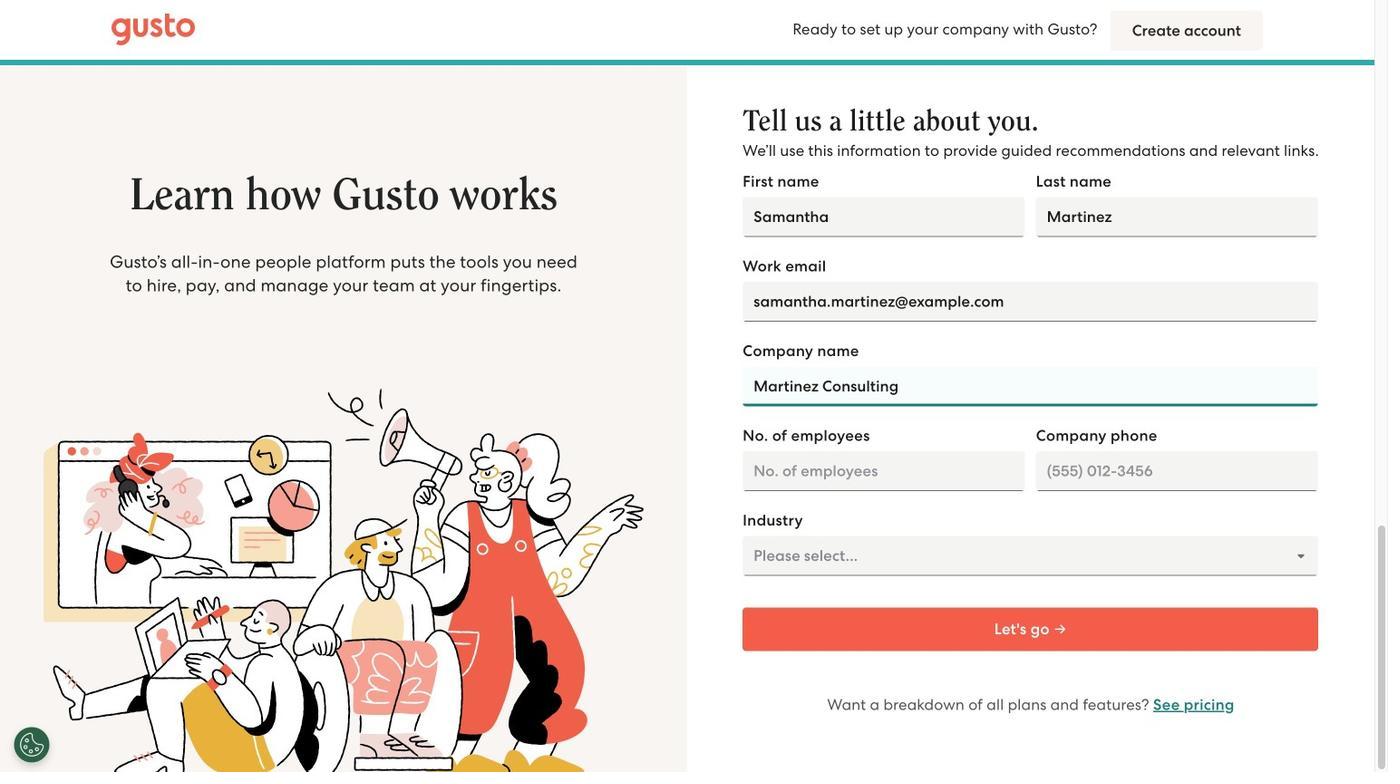 Task type: describe. For each thing, give the bounding box(es) containing it.
happy employers using hr operating systems image
[[0, 389, 687, 773]]

Last name text field
[[1036, 197, 1319, 237]]

online payroll services, hr, and benefits | gusto image
[[112, 14, 195, 46]]

No. of employees field
[[743, 452, 1025, 491]]

Work email address email field
[[743, 282, 1319, 322]]



Task type: vqa. For each thing, say whether or not it's contained in the screenshot.
(555) 012-3456 telephone field
yes



Task type: locate. For each thing, give the bounding box(es) containing it.
First name text field
[[743, 197, 1025, 237]]

(555) 012-3456 telephone field
[[1036, 452, 1319, 491]]

Company name text field
[[743, 367, 1319, 407]]



